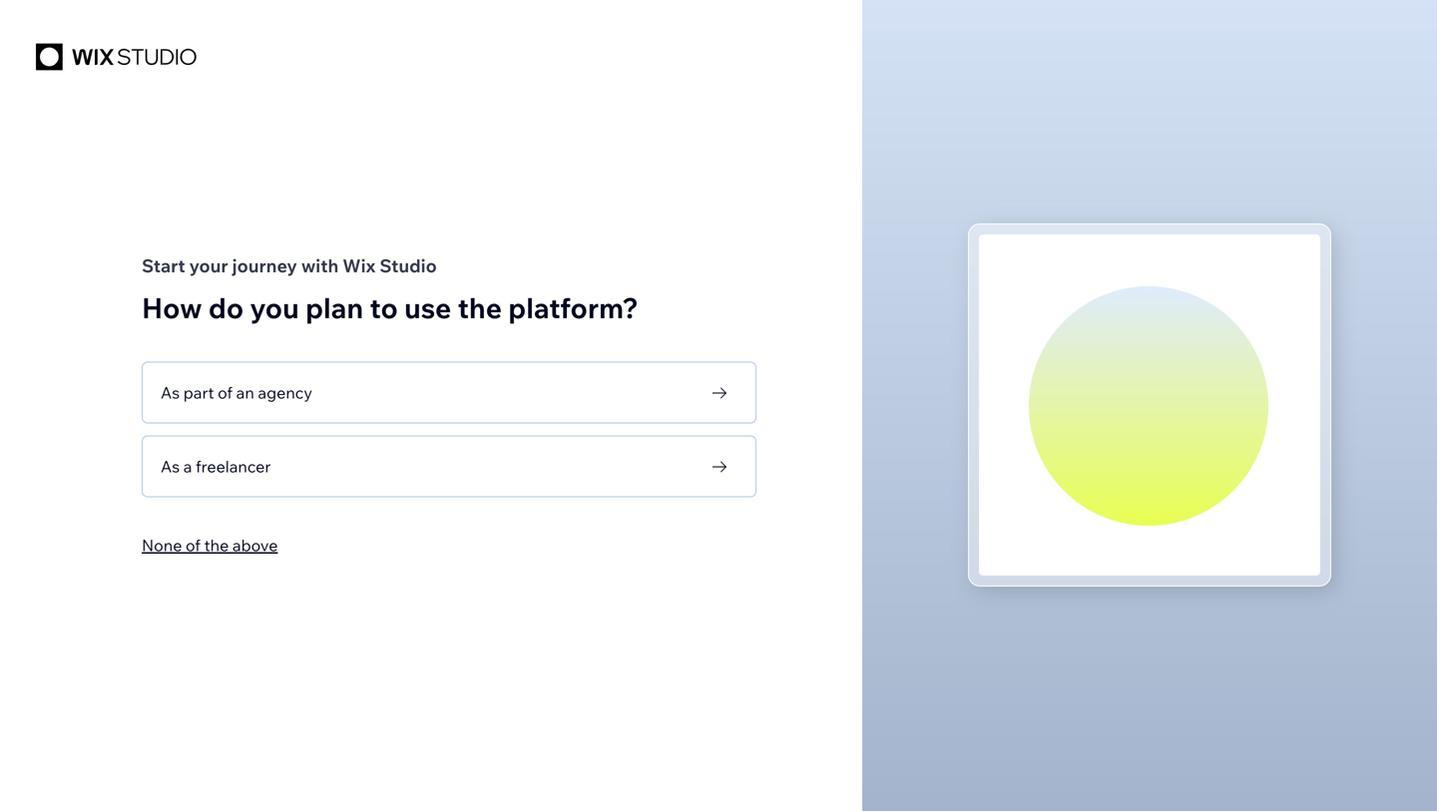Task type: locate. For each thing, give the bounding box(es) containing it.
a
[[183, 457, 192, 477]]

1 horizontal spatial of
[[218, 383, 233, 403]]

0 horizontal spatial of
[[186, 536, 201, 556]]

an
[[236, 383, 254, 403]]

of left an
[[218, 383, 233, 403]]

1 vertical spatial of
[[186, 536, 201, 556]]

wix inside with wix studio, freelancers can manage multiple projects and deliver high-end, quality websites.
[[1040, 663, 1068, 683]]

you
[[250, 291, 299, 326]]

0 vertical spatial as
[[161, 383, 180, 403]]

wix up multiple
[[1040, 663, 1068, 683]]

plan
[[306, 291, 364, 326]]

of right the none
[[186, 536, 201, 556]]

journey
[[232, 255, 297, 277]]

as
[[161, 383, 180, 403], [161, 457, 180, 477]]

1 horizontal spatial wix
[[1040, 663, 1068, 683]]

1 vertical spatial wix
[[1040, 663, 1068, 683]]

0 horizontal spatial wix
[[343, 255, 376, 277]]

as for as part of an agency
[[161, 383, 180, 403]]

studio,
[[1071, 663, 1124, 683]]

as left part
[[161, 383, 180, 403]]

to
[[370, 291, 398, 326]]

1 vertical spatial as
[[161, 457, 180, 477]]

end,
[[1254, 687, 1286, 707]]

agency
[[258, 383, 313, 403]]

the right use
[[458, 291, 502, 326]]

1 as from the top
[[161, 383, 180, 403]]

as part of an agency button
[[142, 356, 757, 430]]

the left above
[[204, 536, 229, 556]]

none of the above button
[[142, 534, 278, 558]]

projects
[[1066, 687, 1126, 707]]

0 vertical spatial the
[[458, 291, 502, 326]]

start your journey with wix studio
[[142, 255, 437, 277]]

above
[[233, 536, 278, 556]]

quality
[[1290, 687, 1341, 707]]

platform?
[[509, 291, 639, 326]]

wix right with
[[343, 255, 376, 277]]

none of the above
[[142, 536, 278, 556]]

wix
[[343, 255, 376, 277], [1040, 663, 1068, 683]]

0 vertical spatial of
[[218, 383, 233, 403]]

as a freelancer
[[161, 457, 271, 477]]

the inside button
[[204, 536, 229, 556]]

none
[[142, 536, 182, 556]]

can
[[1214, 663, 1241, 683]]

freelancer
[[196, 457, 271, 477]]

as left "a"
[[161, 457, 180, 477]]

1 horizontal spatial the
[[458, 291, 502, 326]]

as for as a freelancer
[[161, 457, 180, 477]]

the
[[458, 291, 502, 326], [204, 536, 229, 556]]

start
[[142, 255, 185, 277]]

2 as from the top
[[161, 457, 180, 477]]

0 vertical spatial wix
[[343, 255, 376, 277]]

1 vertical spatial the
[[204, 536, 229, 556]]

0 horizontal spatial the
[[204, 536, 229, 556]]

and
[[1130, 687, 1158, 707]]

of
[[218, 383, 233, 403], [186, 536, 201, 556]]



Task type: vqa. For each thing, say whether or not it's contained in the screenshot.
first how… from the left
no



Task type: describe. For each thing, give the bounding box(es) containing it.
your
[[189, 255, 228, 277]]

multiple
[[1001, 687, 1062, 707]]

with
[[301, 255, 339, 277]]

of inside as part of an agency button
[[218, 383, 233, 403]]

use
[[404, 291, 452, 326]]

do
[[209, 291, 244, 326]]

as part of an agency
[[161, 383, 313, 403]]

freelancers
[[1128, 663, 1211, 683]]

studio
[[380, 255, 437, 277]]

high-
[[1216, 687, 1254, 707]]

of inside none of the above button
[[186, 536, 201, 556]]

with
[[1001, 663, 1036, 683]]

how do you plan to use the platform?
[[142, 291, 639, 326]]

deliver
[[1162, 687, 1212, 707]]

websites.
[[1001, 711, 1071, 731]]

how
[[142, 291, 202, 326]]

as a freelancer button
[[142, 430, 757, 504]]

manage
[[1245, 663, 1305, 683]]

with wix studio, freelancers can manage multiple projects and deliver high-end, quality websites.
[[1001, 663, 1341, 731]]

part
[[183, 383, 214, 403]]



